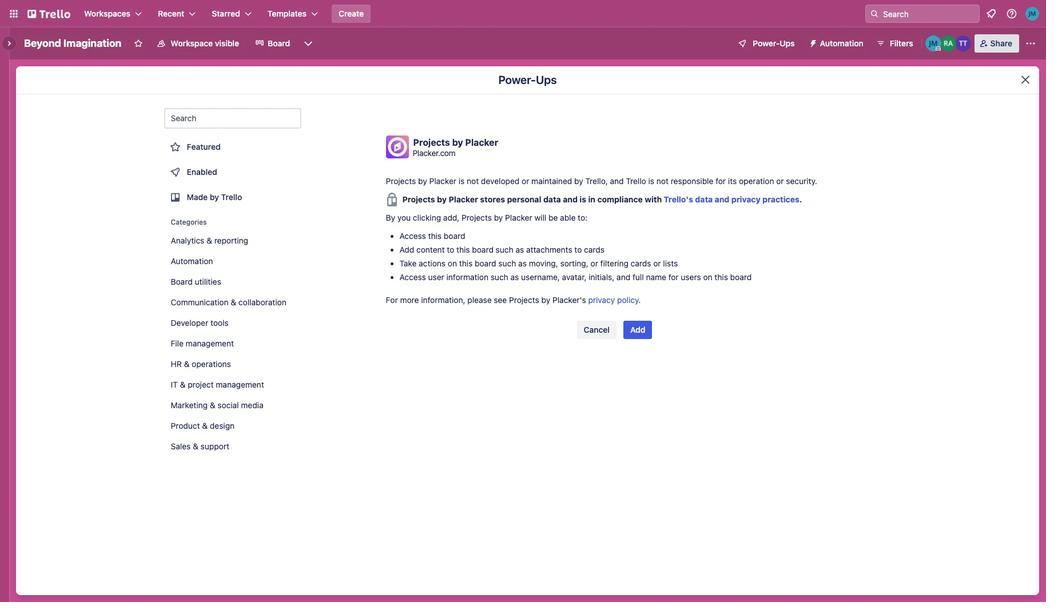 Task type: vqa. For each thing, say whether or not it's contained in the screenshot.
analytics & reporting
yes



Task type: describe. For each thing, give the bounding box(es) containing it.
0 vertical spatial on
[[448, 259, 457, 268]]

placker down "personal"
[[505, 213, 533, 223]]

personal
[[507, 195, 542, 204]]

projects by placker placker.com
[[413, 137, 499, 158]]

back to home image
[[27, 5, 70, 23]]

1 vertical spatial as
[[519, 259, 527, 268]]

automation button
[[804, 34, 871, 53]]

customize views image
[[303, 38, 314, 49]]

collaboration
[[239, 298, 287, 307]]

its
[[728, 176, 737, 186]]

ruby anderson (rubyanderson7) image
[[941, 35, 957, 52]]

access this board add content to this board such as attachments to cards take actions on this board such as moving, sorting, or filtering cards or lists access user information such as username, avatar, initials, and full name for users on this board
[[400, 231, 752, 282]]

placker's
[[553, 295, 586, 305]]

by down "stores"
[[494, 213, 503, 223]]

and down its in the top of the page
[[715, 195, 730, 204]]

workspace visible
[[171, 38, 239, 48]]

please
[[468, 295, 492, 305]]

categories
[[171, 218, 207, 227]]

or up "personal"
[[522, 176, 530, 186]]

sm image
[[804, 34, 820, 50]]

recent
[[158, 9, 184, 18]]

made
[[187, 192, 208, 202]]

& for analytics
[[207, 236, 212, 245]]

2 vertical spatial such
[[491, 272, 509, 282]]

it & project management link
[[164, 376, 301, 394]]

share
[[991, 38, 1013, 48]]

0 vertical spatial management
[[186, 339, 234, 348]]

and inside "access this board add content to this board such as attachments to cards take actions on this board such as moving, sorting, or filtering cards or lists access user information such as username, avatar, initials, and full name for users on this board"
[[617, 272, 631, 282]]

primary element
[[0, 0, 1047, 27]]

workspace
[[171, 38, 213, 48]]

1 horizontal spatial is
[[580, 195, 587, 204]]

compliance
[[598, 195, 643, 204]]

projects for projects by placker is not developed or maintained by trello, and trello is not responsible for its operation or security.
[[386, 176, 416, 186]]

hr & operations
[[171, 359, 231, 369]]

trello's data and privacy practices link
[[664, 195, 800, 204]]

board for board
[[268, 38, 290, 48]]

placker for projects by placker placker.com
[[465, 137, 499, 147]]

full
[[633, 272, 644, 282]]

for inside "access this board add content to this board such as attachments to cards take actions on this board such as moving, sorting, or filtering cards or lists access user information such as username, avatar, initials, and full name for users on this board"
[[669, 272, 679, 282]]

workspace visible button
[[150, 34, 246, 53]]

board utilities link
[[164, 273, 301, 291]]

you
[[398, 213, 411, 223]]

policy
[[617, 295, 639, 305]]

by
[[386, 213, 395, 223]]

it
[[171, 380, 178, 390]]

board utilities
[[171, 277, 221, 287]]

automation link
[[164, 252, 301, 271]]

1 access from the top
[[400, 231, 426, 241]]

ups inside button
[[780, 38, 795, 48]]

social
[[218, 401, 239, 410]]

see
[[494, 295, 507, 305]]

imagination
[[63, 37, 122, 49]]

information,
[[421, 295, 466, 305]]

product & design
[[171, 421, 235, 431]]

0 horizontal spatial power-
[[499, 73, 536, 86]]

by up add,
[[437, 195, 447, 204]]

starred button
[[205, 5, 258, 23]]

& for hr
[[184, 359, 190, 369]]

able
[[560, 213, 576, 223]]

add,
[[443, 213, 460, 223]]

power- inside button
[[753, 38, 780, 48]]

username,
[[521, 272, 560, 282]]

hr
[[171, 359, 182, 369]]

projects right see
[[509, 295, 540, 305]]

featured link
[[164, 136, 301, 159]]

workspaces button
[[77, 5, 149, 23]]

media
[[241, 401, 264, 410]]

add inside "access this board add content to this board such as attachments to cards take actions on this board such as moving, sorting, or filtering cards or lists access user information such as username, avatar, initials, and full name for users on this board"
[[400, 245, 414, 255]]

file management
[[171, 339, 234, 348]]

placker for projects by placker stores personal data and is in compliance with trello's data and privacy practices .
[[449, 195, 478, 204]]

initials,
[[589, 272, 615, 282]]

name
[[646, 272, 667, 282]]

beyond
[[24, 37, 61, 49]]

0 vertical spatial privacy
[[732, 195, 761, 204]]

analytics
[[171, 236, 204, 245]]

0 vertical spatial as
[[516, 245, 524, 255]]

1 vertical spatial ups
[[536, 73, 557, 86]]

cancel
[[584, 325, 610, 335]]

projects by placker stores personal data and is in compliance with trello's data and privacy practices .
[[403, 195, 803, 204]]

filtering
[[601, 259, 629, 268]]

projects for projects by placker stores personal data and is in compliance with trello's data and privacy practices .
[[403, 195, 435, 204]]

trello's
[[664, 195, 694, 204]]

moving,
[[529, 259, 558, 268]]

1 horizontal spatial jeremy miller (jeremymiller198) image
[[1026, 7, 1040, 21]]

1 vertical spatial .
[[639, 295, 641, 305]]

2 access from the top
[[400, 272, 426, 282]]

this member is an admin of this board. image
[[936, 46, 941, 52]]

or up initials, at top
[[591, 259, 598, 268]]

file
[[171, 339, 184, 348]]

product & design link
[[164, 417, 301, 435]]

projects for projects by placker placker.com
[[413, 137, 450, 147]]

create
[[339, 9, 364, 18]]

marketing
[[171, 401, 208, 410]]

information
[[447, 272, 489, 282]]

by inside projects by placker placker.com
[[452, 137, 463, 147]]

1 horizontal spatial for
[[716, 176, 726, 186]]

communication & collaboration
[[171, 298, 287, 307]]

privacy policy link
[[589, 295, 639, 305]]

it & project management
[[171, 380, 264, 390]]

open information menu image
[[1007, 8, 1018, 19]]

operations
[[192, 359, 231, 369]]

2 to from the left
[[575, 245, 582, 255]]

create button
[[332, 5, 371, 23]]

filters
[[890, 38, 914, 48]]

attachments
[[526, 245, 573, 255]]

templates
[[268, 9, 307, 18]]



Task type: locate. For each thing, give the bounding box(es) containing it.
1 horizontal spatial power-
[[753, 38, 780, 48]]

1 not from the left
[[467, 176, 479, 186]]

by you clicking add, projects by placker will be able to:
[[386, 213, 588, 223]]

1 horizontal spatial to
[[575, 245, 582, 255]]

with
[[645, 195, 662, 204]]

such left moving, at the right top of the page
[[499, 259, 516, 268]]

0 horizontal spatial cards
[[584, 245, 605, 255]]

board link
[[248, 34, 297, 53]]

2 horizontal spatial is
[[649, 176, 655, 186]]

1 vertical spatial on
[[704, 272, 713, 282]]

and
[[610, 176, 624, 186], [563, 195, 578, 204], [715, 195, 730, 204], [617, 272, 631, 282]]

1 vertical spatial add
[[631, 325, 646, 335]]

placker inside projects by placker placker.com
[[465, 137, 499, 147]]

security.
[[786, 176, 818, 186]]

0 vertical spatial power-
[[753, 38, 780, 48]]

power-ups button
[[730, 34, 802, 53]]

0 horizontal spatial ups
[[536, 73, 557, 86]]

content
[[417, 245, 445, 255]]

0 horizontal spatial is
[[459, 176, 465, 186]]

cards
[[584, 245, 605, 255], [631, 259, 651, 268]]

1 vertical spatial for
[[669, 272, 679, 282]]

clicking
[[413, 213, 441, 223]]

1 horizontal spatial not
[[657, 176, 669, 186]]

project
[[188, 380, 214, 390]]

Search text field
[[164, 108, 301, 129]]

data
[[544, 195, 561, 204], [695, 195, 713, 204]]

0 horizontal spatial trello
[[221, 192, 242, 202]]

0 horizontal spatial board
[[171, 277, 193, 287]]

as
[[516, 245, 524, 255], [519, 259, 527, 268], [511, 272, 519, 282]]

0 vertical spatial .
[[800, 195, 803, 204]]

cards up the full
[[631, 259, 651, 268]]

add down policy
[[631, 325, 646, 335]]

1 vertical spatial board
[[171, 277, 193, 287]]

.
[[800, 195, 803, 204], [639, 295, 641, 305]]

such down by you clicking add, projects by placker will be able to:
[[496, 245, 514, 255]]

this
[[428, 231, 442, 241], [457, 245, 470, 255], [459, 259, 473, 268], [715, 272, 728, 282]]

communication
[[171, 298, 229, 307]]

as up the for more information, please see projects by placker's privacy policy .
[[511, 272, 519, 282]]

0 vertical spatial automation
[[820, 38, 864, 48]]

board left customize views image
[[268, 38, 290, 48]]

automation inside button
[[820, 38, 864, 48]]

1 vertical spatial automation
[[171, 256, 213, 266]]

on right users
[[704, 272, 713, 282]]

0 notifications image
[[985, 7, 999, 21]]

placker.com
[[413, 148, 456, 158]]

such
[[496, 245, 514, 255], [499, 259, 516, 268], [491, 272, 509, 282]]

trello down enabled link
[[221, 192, 242, 202]]

2 vertical spatial as
[[511, 272, 519, 282]]

trello
[[626, 176, 646, 186], [221, 192, 242, 202]]

to
[[447, 245, 454, 255], [575, 245, 582, 255]]

and left the full
[[617, 272, 631, 282]]

avatar,
[[562, 272, 587, 282]]

starred
[[212, 9, 240, 18]]

responsible
[[671, 176, 714, 186]]

jeremy miller (jeremymiller198) image left terry turtle (terryturtle) icon
[[926, 35, 942, 52]]

by left trello,
[[575, 176, 583, 186]]

projects down "stores"
[[462, 213, 492, 223]]

1 vertical spatial such
[[499, 259, 516, 268]]

0 horizontal spatial not
[[467, 176, 479, 186]]

be
[[549, 213, 558, 223]]

1 horizontal spatial power-ups
[[753, 38, 795, 48]]

add
[[400, 245, 414, 255], [631, 325, 646, 335]]

0 horizontal spatial power-ups
[[499, 73, 557, 86]]

placker
[[465, 137, 499, 147], [429, 176, 457, 186], [449, 195, 478, 204], [505, 213, 533, 223]]

1 data from the left
[[544, 195, 561, 204]]

star or unstar board image
[[134, 39, 143, 48]]

will
[[535, 213, 547, 223]]

to up sorting,
[[575, 245, 582, 255]]

automation up board utilities at the left top of page
[[171, 256, 213, 266]]

0 horizontal spatial automation
[[171, 256, 213, 266]]

add up take
[[400, 245, 414, 255]]

board inside "link"
[[171, 277, 193, 287]]

share button
[[975, 34, 1020, 53]]

board
[[444, 231, 465, 241], [472, 245, 494, 255], [475, 259, 496, 268], [731, 272, 752, 282]]

by up placker.com
[[452, 137, 463, 147]]

or up practices
[[777, 176, 784, 186]]

lists
[[663, 259, 678, 268]]

sales
[[171, 442, 191, 451]]

management down hr & operations link
[[216, 380, 264, 390]]

1 horizontal spatial cards
[[631, 259, 651, 268]]

1 vertical spatial power-
[[499, 73, 536, 86]]

search image
[[870, 9, 880, 18]]

product
[[171, 421, 200, 431]]

and up compliance
[[610, 176, 624, 186]]

board left utilities
[[171, 277, 193, 287]]

reporting
[[214, 236, 248, 245]]

0 vertical spatial access
[[400, 231, 426, 241]]

2 data from the left
[[695, 195, 713, 204]]

sales & support link
[[164, 438, 301, 456]]

board for board utilities
[[171, 277, 193, 287]]

more
[[400, 295, 419, 305]]

placker up developed
[[465, 137, 499, 147]]

0 vertical spatial power-ups
[[753, 38, 795, 48]]

2 not from the left
[[657, 176, 669, 186]]

filters button
[[873, 34, 917, 53]]

1 horizontal spatial ups
[[780, 38, 795, 48]]

on
[[448, 259, 457, 268], [704, 272, 713, 282]]

1 horizontal spatial privacy
[[732, 195, 761, 204]]

by down placker.com
[[418, 176, 427, 186]]

& right it
[[180, 380, 186, 390]]

featured
[[187, 142, 221, 152]]

support
[[201, 442, 229, 451]]

developer tools
[[171, 318, 229, 328]]

0 vertical spatial board
[[268, 38, 290, 48]]

sorting,
[[561, 259, 589, 268]]

projects up the clicking
[[403, 195, 435, 204]]

show menu image
[[1025, 38, 1037, 49]]

0 horizontal spatial data
[[544, 195, 561, 204]]

projects up placker.com
[[413, 137, 450, 147]]

access down take
[[400, 272, 426, 282]]

workspaces
[[84, 9, 130, 18]]

0 vertical spatial such
[[496, 245, 514, 255]]

1 horizontal spatial on
[[704, 272, 713, 282]]

made by trello
[[187, 192, 242, 202]]

0 vertical spatial for
[[716, 176, 726, 186]]

. down the full
[[639, 295, 641, 305]]

1 vertical spatial management
[[216, 380, 264, 390]]

recent button
[[151, 5, 203, 23]]

take
[[400, 259, 417, 268]]

cards up sorting,
[[584, 245, 605, 255]]

Board name text field
[[18, 34, 127, 53]]

& for it
[[180, 380, 186, 390]]

not up with
[[657, 176, 669, 186]]

1 to from the left
[[447, 245, 454, 255]]

add inside button
[[631, 325, 646, 335]]

terry turtle (terryturtle) image
[[955, 35, 971, 52]]

Search field
[[880, 5, 980, 22]]

cancel button
[[577, 321, 617, 339]]

& for sales
[[193, 442, 198, 451]]

placker down placker.com
[[429, 176, 457, 186]]

and up able
[[563, 195, 578, 204]]

projects up "you"
[[386, 176, 416, 186]]

data down maintained
[[544, 195, 561, 204]]

1 vertical spatial cards
[[631, 259, 651, 268]]

privacy down operation
[[732, 195, 761, 204]]

access down "you"
[[400, 231, 426, 241]]

management up operations
[[186, 339, 234, 348]]

0 horizontal spatial on
[[448, 259, 457, 268]]

file management link
[[164, 335, 301, 353]]

0 horizontal spatial privacy
[[589, 295, 615, 305]]

& for marketing
[[210, 401, 215, 410]]

& right sales
[[193, 442, 198, 451]]

placker up add,
[[449, 195, 478, 204]]

& left design
[[202, 421, 208, 431]]

beyond imagination
[[24, 37, 122, 49]]

as left attachments
[[516, 245, 524, 255]]

for more information, please see projects by placker's privacy policy .
[[386, 295, 641, 305]]

0 vertical spatial cards
[[584, 245, 605, 255]]

for
[[386, 295, 398, 305]]

trello up compliance
[[626, 176, 646, 186]]

1 horizontal spatial board
[[268, 38, 290, 48]]

developer tools link
[[164, 314, 301, 332]]

0 vertical spatial jeremy miller (jeremymiller198) image
[[1026, 7, 1040, 21]]

not
[[467, 176, 479, 186], [657, 176, 669, 186]]

0 horizontal spatial jeremy miller (jeremymiller198) image
[[926, 35, 942, 52]]

& for communication
[[231, 298, 236, 307]]

or
[[522, 176, 530, 186], [777, 176, 784, 186], [591, 259, 598, 268], [654, 259, 661, 268]]

is down projects by placker placker.com
[[459, 176, 465, 186]]

& left social
[[210, 401, 215, 410]]

& down board utilities "link"
[[231, 298, 236, 307]]

0 horizontal spatial .
[[639, 295, 641, 305]]

stores
[[480, 195, 505, 204]]

power-
[[753, 38, 780, 48], [499, 73, 536, 86]]

ups
[[780, 38, 795, 48], [536, 73, 557, 86]]

automation left filters button on the top of the page
[[820, 38, 864, 48]]

developed
[[481, 176, 520, 186]]

maintained
[[532, 176, 572, 186]]

analytics & reporting
[[171, 236, 248, 245]]

enabled
[[187, 167, 217, 177]]

access
[[400, 231, 426, 241], [400, 272, 426, 282]]

is up with
[[649, 176, 655, 186]]

& for product
[[202, 421, 208, 431]]

1 horizontal spatial data
[[695, 195, 713, 204]]

0 horizontal spatial to
[[447, 245, 454, 255]]

users
[[681, 272, 701, 282]]

0 vertical spatial trello
[[626, 176, 646, 186]]

trello,
[[586, 176, 608, 186]]

on right "actions"
[[448, 259, 457, 268]]

0 horizontal spatial for
[[669, 272, 679, 282]]

0 vertical spatial add
[[400, 245, 414, 255]]

visible
[[215, 38, 239, 48]]

is left the in in the top right of the page
[[580, 195, 587, 204]]

privacy down initials, at top
[[589, 295, 615, 305]]

1 vertical spatial jeremy miller (jeremymiller198) image
[[926, 35, 942, 52]]

to:
[[578, 213, 588, 223]]

& inside 'link'
[[207, 236, 212, 245]]

for left its in the top of the page
[[716, 176, 726, 186]]

1 horizontal spatial .
[[800, 195, 803, 204]]

1 vertical spatial access
[[400, 272, 426, 282]]

power-ups inside button
[[753, 38, 795, 48]]

by left placker's
[[542, 295, 551, 305]]

or left lists
[[654, 259, 661, 268]]

operation
[[739, 176, 775, 186]]

for down lists
[[669, 272, 679, 282]]

jeremy miller (jeremymiller198) image right open information menu icon
[[1026, 7, 1040, 21]]

board
[[268, 38, 290, 48], [171, 277, 193, 287]]

jeremy miller (jeremymiller198) image
[[1026, 7, 1040, 21], [926, 35, 942, 52]]

data down responsible
[[695, 195, 713, 204]]

in
[[589, 195, 596, 204]]

0 vertical spatial ups
[[780, 38, 795, 48]]

as left moving, at the right top of the page
[[519, 259, 527, 268]]

1 horizontal spatial automation
[[820, 38, 864, 48]]

communication & collaboration link
[[164, 294, 301, 312]]

projects inside projects by placker placker.com
[[413, 137, 450, 147]]

marketing & social media
[[171, 401, 264, 410]]

by right made
[[210, 192, 219, 202]]

not left developed
[[467, 176, 479, 186]]

1 horizontal spatial add
[[631, 325, 646, 335]]

1 horizontal spatial trello
[[626, 176, 646, 186]]

design
[[210, 421, 235, 431]]

1 vertical spatial privacy
[[589, 295, 615, 305]]

to right 'content'
[[447, 245, 454, 255]]

such up see
[[491, 272, 509, 282]]

1 vertical spatial power-ups
[[499, 73, 557, 86]]

1 vertical spatial trello
[[221, 192, 242, 202]]

placker for projects by placker is not developed or maintained by trello, and trello is not responsible for its operation or security.
[[429, 176, 457, 186]]

0 horizontal spatial add
[[400, 245, 414, 255]]

& right analytics
[[207, 236, 212, 245]]

. down security.
[[800, 195, 803, 204]]

& right hr
[[184, 359, 190, 369]]



